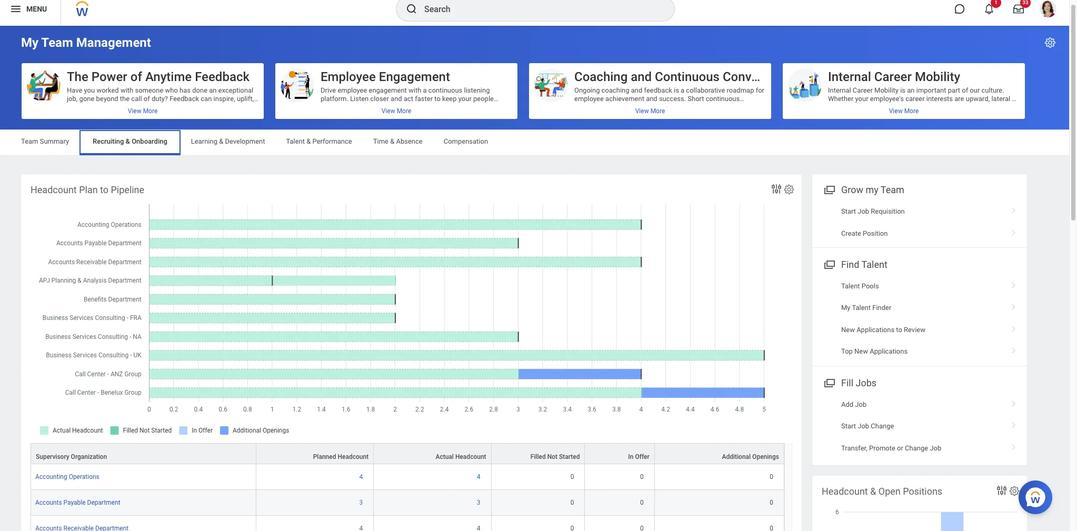Task type: locate. For each thing, give the bounding box(es) containing it.
0 vertical spatial feedback
[[644, 86, 672, 94]]

transfer,
[[841, 444, 868, 452]]

0 horizontal spatial 3 button
[[359, 499, 364, 507]]

who
[[165, 86, 178, 94]]

1 vertical spatial configure and view chart data image
[[996, 484, 1008, 497]]

supervisory organization
[[36, 453, 107, 461]]

actual headcount
[[436, 453, 486, 461]]

& left open
[[870, 486, 876, 497]]

create position
[[841, 229, 888, 237]]

offer
[[635, 453, 650, 461]]

3 button down actual headcount
[[477, 499, 482, 507]]

0 vertical spatial my
[[21, 35, 38, 50]]

talent left performance in the top of the page
[[286, 137, 305, 145]]

4 down actual headcount
[[477, 473, 480, 481]]

4 down planned headcount
[[359, 473, 363, 481]]

configure headcount plan to pipeline image
[[783, 184, 795, 195]]

new up top
[[841, 326, 855, 334]]

notifications large image
[[984, 4, 995, 14]]

2 vertical spatial chevron right image
[[1007, 440, 1021, 451]]

team right my
[[881, 184, 904, 195]]

2 chevron right image from the top
[[1007, 226, 1021, 236]]

1 horizontal spatial 3 button
[[477, 499, 482, 507]]

in offer
[[628, 453, 650, 461]]

menu group image for fill jobs
[[822, 375, 836, 389]]

the power of anytime feedback
[[67, 69, 250, 84]]

row containing accounts payable department
[[31, 490, 784, 516]]

talent left finder
[[852, 304, 871, 312]]

configure and view chart data image left configure headcount & open positions image
[[996, 484, 1008, 497]]

continuous
[[655, 69, 720, 84]]

tab list
[[11, 130, 1059, 155]]

main content
[[0, 26, 1069, 531]]

2 start from the top
[[841, 422, 856, 430]]

menu group image left find
[[822, 257, 836, 271]]

performance
[[313, 137, 352, 145]]

1 horizontal spatial my
[[841, 304, 851, 312]]

job right add
[[855, 401, 867, 408]]

configure and view chart data image for positions
[[996, 484, 1008, 497]]

of down someone
[[144, 95, 150, 103]]

1 horizontal spatial change
[[905, 444, 928, 452]]

5 chevron right image from the top
[[1007, 322, 1021, 333]]

list containing start job requisition
[[812, 201, 1027, 244]]

0 horizontal spatial team
[[21, 137, 38, 145]]

team
[[218, 103, 233, 111]]

1 horizontal spatial 4 button
[[477, 473, 482, 481]]

change right or
[[905, 444, 928, 452]]

finder
[[873, 304, 892, 312]]

do
[[148, 103, 155, 111]]

start job change
[[841, 422, 894, 430]]

feedback up 'an'
[[195, 69, 250, 84]]

3 chevron right image from the top
[[1007, 440, 1021, 451]]

chevron right image for finder
[[1007, 300, 1021, 311]]

internal career mobility button
[[783, 63, 1025, 119]]

career
[[874, 69, 912, 84]]

team down 'menu'
[[41, 35, 73, 50]]

3 list from the top
[[812, 394, 1027, 459]]

start for start job change
[[841, 422, 856, 430]]

list for fill jobs
[[812, 394, 1027, 459]]

list
[[812, 201, 1027, 244], [812, 275, 1027, 363], [812, 394, 1027, 459]]

1 vertical spatial of
[[144, 95, 150, 103]]

team left summary
[[21, 137, 38, 145]]

of inside have you worked with someone who has done an exceptional job, gone beyond the call of duty?  feedback can inspire, uplift, and motivate recipients to do better.  remind your team to use 'anytime' feedback to recognize others.
[[144, 95, 150, 103]]

the
[[67, 69, 88, 84]]

top new applications
[[841, 348, 908, 356]]

configure and view chart data image left configure headcount plan to pipeline image
[[770, 183, 783, 195]]

4 button down actual headcount
[[477, 473, 482, 481]]

3 button down planned headcount
[[359, 499, 364, 507]]

continuous
[[706, 95, 740, 103]]

chevron right image
[[1007, 397, 1021, 407], [1007, 419, 1021, 429], [1007, 440, 1021, 451]]

0 vertical spatial of
[[130, 69, 142, 84]]

0 horizontal spatial feedback
[[574, 103, 602, 111]]

headcount plan to pipeline element
[[21, 174, 802, 531]]

talent up pools
[[862, 259, 888, 270]]

my for my team management
[[21, 35, 38, 50]]

menu group image left the fill
[[822, 375, 836, 389]]

Search Workday  search field
[[424, 0, 653, 21]]

applications down new applications to review
[[870, 348, 908, 356]]

talent & performance
[[286, 137, 352, 145]]

3 down planned headcount
[[359, 499, 363, 507]]

success.
[[659, 95, 686, 103]]

new right top
[[855, 348, 868, 356]]

to down achievement on the right of the page
[[625, 103, 631, 111]]

open
[[879, 486, 901, 497]]

menu group image
[[822, 182, 836, 196], [822, 257, 836, 271], [822, 375, 836, 389]]

chevron right image inside start job change link
[[1007, 419, 1021, 429]]

chevron right image inside the add job link
[[1007, 397, 1021, 407]]

to left review
[[896, 326, 902, 334]]

list for find talent
[[812, 275, 1027, 363]]

headcount & open positions
[[822, 486, 942, 497]]

mobility
[[915, 69, 960, 84]]

0 vertical spatial start
[[841, 207, 856, 215]]

promote
[[869, 444, 895, 452]]

filled
[[531, 453, 546, 461]]

2 chevron right image from the top
[[1007, 419, 1021, 429]]

coaching
[[574, 69, 628, 84]]

job up create position
[[858, 207, 869, 215]]

uplift,
[[237, 95, 254, 103]]

feedback down has
[[170, 95, 199, 103]]

department
[[87, 499, 120, 507]]

or
[[897, 444, 903, 452]]

learning & development
[[191, 137, 265, 145]]

job up "transfer,"
[[858, 422, 869, 430]]

2 3 button from the left
[[477, 499, 482, 507]]

2 4 from the left
[[477, 473, 480, 481]]

1 chevron right image from the top
[[1007, 397, 1021, 407]]

start up create
[[841, 207, 856, 215]]

my team management
[[21, 35, 151, 50]]

motivate
[[80, 103, 107, 111]]

1 vertical spatial start
[[841, 422, 856, 430]]

headcount inside headcount & open positions element
[[822, 486, 868, 497]]

time
[[373, 137, 389, 145]]

configure and view chart data image inside headcount & open positions element
[[996, 484, 1008, 497]]

chevron right image inside create position link
[[1007, 226, 1021, 236]]

chevron right image inside start job requisition link
[[1007, 204, 1021, 214]]

job down start job change link
[[930, 444, 941, 452]]

headcount plan to pipeline
[[31, 184, 144, 195]]

create
[[841, 229, 861, 237]]

tab list containing team summary
[[11, 130, 1059, 155]]

0 vertical spatial menu group image
[[822, 182, 836, 196]]

2 vertical spatial menu group image
[[822, 375, 836, 389]]

0 horizontal spatial 4
[[359, 473, 363, 481]]

4 button
[[359, 473, 364, 481], [477, 473, 482, 481]]

openings
[[752, 453, 779, 461]]

start down add
[[841, 422, 856, 430]]

& left performance in the top of the page
[[307, 137, 311, 145]]

menu button
[[0, 0, 61, 26]]

4 button down planned headcount
[[359, 473, 364, 481]]

and inside have you worked with someone who has done an exceptional job, gone beyond the call of duty?  feedback can inspire, uplift, and motivate recipients to do better.  remind your team to use 'anytime' feedback to recognize others.
[[67, 103, 78, 111]]

my down the menu dropdown button
[[21, 35, 38, 50]]

menu group image left grow
[[822, 182, 836, 196]]

applications up top new applications
[[857, 326, 895, 334]]

0
[[571, 473, 574, 481], [640, 473, 644, 481], [770, 473, 773, 481], [571, 499, 574, 507], [640, 499, 644, 507], [770, 499, 773, 507]]

0 vertical spatial configure and view chart data image
[[770, 183, 783, 195]]

1 horizontal spatial 3
[[477, 499, 480, 507]]

the
[[120, 95, 130, 103]]

configure and view chart data image inside headcount plan to pipeline element
[[770, 183, 783, 195]]

0 vertical spatial applications
[[857, 326, 895, 334]]

1 vertical spatial my
[[841, 304, 851, 312]]

3 down actual headcount
[[477, 499, 480, 507]]

0 horizontal spatial my
[[21, 35, 38, 50]]

1 vertical spatial applications
[[870, 348, 908, 356]]

headcount
[[31, 184, 77, 195], [338, 453, 369, 461], [455, 453, 486, 461], [822, 486, 868, 497]]

requisition
[[871, 207, 905, 215]]

feedback up success.
[[644, 86, 672, 94]]

pipeline
[[111, 184, 144, 195]]

4 chevron right image from the top
[[1007, 300, 1021, 311]]

1 menu group image from the top
[[822, 182, 836, 196]]

search image
[[405, 3, 418, 15]]

& for absence
[[390, 137, 394, 145]]

act,
[[649, 103, 660, 111]]

has
[[180, 86, 191, 94]]

headcount right actual
[[455, 453, 486, 461]]

2 vertical spatial list
[[812, 394, 1027, 459]]

not
[[547, 453, 558, 461]]

justify image
[[9, 3, 22, 15]]

2 row from the top
[[31, 464, 784, 490]]

job for start job change
[[858, 422, 869, 430]]

additional
[[722, 453, 751, 461]]

0 vertical spatial list
[[812, 201, 1027, 244]]

2 vertical spatial feedback
[[95, 112, 124, 119]]

chevron right image inside transfer, promote or change job link
[[1007, 440, 1021, 451]]

an
[[209, 86, 217, 94]]

1 horizontal spatial configure and view chart data image
[[996, 484, 1008, 497]]

my down talent pools
[[841, 304, 851, 312]]

chevron right image inside top new applications link
[[1007, 344, 1021, 354]]

chevron right image for or
[[1007, 440, 1021, 451]]

1 3 from the left
[[359, 499, 363, 507]]

3 menu group image from the top
[[822, 375, 836, 389]]

use
[[243, 103, 254, 111]]

& right learning at the left
[[219, 137, 223, 145]]

1 4 button from the left
[[359, 473, 364, 481]]

accounting operations
[[35, 473, 99, 481]]

0 horizontal spatial configure and view chart data image
[[770, 183, 783, 195]]

list for grow my team
[[812, 201, 1027, 244]]

change up promote
[[871, 422, 894, 430]]

0 vertical spatial chevron right image
[[1007, 397, 1021, 407]]

1 start from the top
[[841, 207, 856, 215]]

management
[[76, 35, 151, 50]]

0 horizontal spatial 4 button
[[359, 473, 364, 481]]

accounts
[[35, 499, 62, 507]]

1 list from the top
[[812, 201, 1027, 244]]

list containing add job
[[812, 394, 1027, 459]]

& for onboarding
[[126, 137, 130, 145]]

feedback
[[644, 86, 672, 94], [574, 103, 602, 111]]

of up with
[[130, 69, 142, 84]]

1 chevron right image from the top
[[1007, 204, 1021, 214]]

& right time
[[390, 137, 394, 145]]

2 menu group image from the top
[[822, 257, 836, 271]]

chevron right image for change
[[1007, 419, 1021, 429]]

configure and view chart data image for pipeline
[[770, 183, 783, 195]]

chevron right image inside new applications to review link
[[1007, 322, 1021, 333]]

team inside tab list
[[21, 137, 38, 145]]

in offer button
[[585, 444, 654, 464]]

chevron right image inside the talent pools link
[[1007, 279, 1021, 289]]

transfer, promote or change job link
[[812, 437, 1027, 459]]

inbox large image
[[1013, 4, 1024, 14]]

row containing accounting operations
[[31, 464, 784, 490]]

feedback down recipients
[[95, 112, 124, 119]]

chevron right image
[[1007, 204, 1021, 214], [1007, 226, 1021, 236], [1007, 279, 1021, 289], [1007, 300, 1021, 311], [1007, 322, 1021, 333], [1007, 344, 1021, 354]]

chevron right image inside my talent finder link
[[1007, 300, 1021, 311]]

position
[[863, 229, 888, 237]]

0 vertical spatial change
[[871, 422, 894, 430]]

2 list from the top
[[812, 275, 1027, 363]]

1 vertical spatial menu group image
[[822, 257, 836, 271]]

review
[[904, 326, 926, 334]]

chevron right image for to
[[1007, 322, 1021, 333]]

2 horizontal spatial team
[[881, 184, 904, 195]]

headcount inside actual headcount popup button
[[455, 453, 486, 461]]

to down recipients
[[126, 112, 132, 119]]

1 horizontal spatial feedback
[[644, 86, 672, 94]]

access
[[661, 103, 683, 111]]

headcount right planned
[[338, 453, 369, 461]]

1 vertical spatial change
[[905, 444, 928, 452]]

3 chevron right image from the top
[[1007, 279, 1021, 289]]

3 button
[[359, 499, 364, 507], [477, 499, 482, 507]]

have you worked with someone who has done an exceptional job, gone beyond the call of duty?  feedback can inspire, uplift, and motivate recipients to do better.  remind your team to use 'anytime' feedback to recognize others.
[[67, 86, 254, 119]]

transfer, promote or change job
[[841, 444, 941, 452]]

0 vertical spatial team
[[41, 35, 73, 50]]

1 horizontal spatial 4
[[477, 473, 480, 481]]

0 horizontal spatial change
[[871, 422, 894, 430]]

provides
[[720, 103, 746, 111]]

jobs
[[856, 377, 877, 388]]

& right recruiting
[[126, 137, 130, 145]]

3 row from the top
[[31, 490, 784, 516]]

feedback
[[195, 69, 250, 84], [170, 95, 199, 103], [95, 112, 124, 119]]

collaborative
[[686, 86, 725, 94]]

1 vertical spatial list
[[812, 275, 1027, 363]]

gone
[[79, 95, 94, 103]]

1 4 from the left
[[359, 473, 363, 481]]

applications inside new applications to review link
[[857, 326, 895, 334]]

configure and view chart data image
[[770, 183, 783, 195], [996, 484, 1008, 497]]

compensation
[[444, 137, 488, 145]]

time & absence
[[373, 137, 423, 145]]

headcount down "transfer,"
[[822, 486, 868, 497]]

1 horizontal spatial of
[[144, 95, 150, 103]]

3
[[359, 499, 363, 507], [477, 499, 480, 507]]

0 horizontal spatial 3
[[359, 499, 363, 507]]

& for open
[[870, 486, 876, 497]]

new applications to review link
[[812, 319, 1027, 341]]

job
[[858, 207, 869, 215], [855, 401, 867, 408], [858, 422, 869, 430], [930, 444, 941, 452]]

1 vertical spatial chevron right image
[[1007, 419, 1021, 429]]

feedback down employee
[[574, 103, 602, 111]]

1 vertical spatial team
[[21, 137, 38, 145]]

talent pools link
[[812, 275, 1027, 297]]

1 row from the top
[[31, 443, 784, 464]]

top new applications link
[[812, 341, 1027, 363]]

row
[[31, 443, 784, 464], [31, 464, 784, 490], [31, 490, 784, 516], [31, 516, 784, 531]]

list containing talent pools
[[812, 275, 1027, 363]]

add
[[841, 401, 854, 408]]

positions
[[903, 486, 942, 497]]

6 chevron right image from the top
[[1007, 344, 1021, 354]]



Task type: vqa. For each thing, say whether or not it's contained in the screenshot.
Department
yes



Task type: describe. For each thing, give the bounding box(es) containing it.
configure headcount & open positions image
[[1009, 485, 1020, 497]]

operations
[[69, 473, 99, 481]]

2 4 button from the left
[[477, 473, 482, 481]]

employee
[[574, 95, 604, 103]]

organization
[[71, 453, 107, 461]]

job for start job requisition
[[858, 207, 869, 215]]

outcomes.
[[704, 112, 737, 119]]

to right plan on the left top of the page
[[100, 184, 108, 195]]

coaching and continuous conversations
[[574, 69, 804, 84]]

1 vertical spatial new
[[855, 348, 868, 356]]

team summary
[[21, 137, 69, 145]]

my
[[866, 184, 879, 195]]

planned headcount
[[313, 453, 369, 461]]

ongoing
[[574, 86, 600, 94]]

2 vertical spatial team
[[881, 184, 904, 195]]

recruiting & onboarding
[[93, 137, 167, 145]]

call
[[131, 95, 142, 103]]

1 vertical spatial feedback
[[574, 103, 602, 111]]

additional openings button
[[655, 444, 784, 464]]

a
[[681, 86, 685, 94]]

1 vertical spatial feedback
[[170, 95, 199, 103]]

employee
[[321, 69, 376, 84]]

configure this page image
[[1044, 36, 1057, 49]]

1 horizontal spatial team
[[41, 35, 73, 50]]

is
[[674, 86, 679, 94]]

in
[[628, 453, 634, 461]]

4 row from the top
[[31, 516, 784, 531]]

headcount left plan on the left top of the page
[[31, 184, 77, 195]]

filled not started
[[531, 453, 580, 461]]

job for add job
[[855, 401, 867, 408]]

headcount inside planned headcount popup button
[[338, 453, 369, 461]]

fill
[[841, 377, 853, 388]]

& for performance
[[307, 137, 311, 145]]

with
[[121, 86, 133, 94]]

correction
[[633, 112, 664, 119]]

conversations
[[723, 69, 804, 84]]

supervisory organization button
[[31, 444, 256, 464]]

my talent finder link
[[812, 297, 1027, 319]]

to left do at the top left of the page
[[140, 103, 146, 111]]

you
[[84, 86, 95, 94]]

to left use
[[235, 103, 241, 111]]

grow my team
[[841, 184, 904, 195]]

learning
[[191, 137, 217, 145]]

my for my talent finder
[[841, 304, 851, 312]]

started
[[559, 453, 580, 461]]

talent pools
[[841, 282, 879, 290]]

filled not started button
[[492, 444, 585, 464]]

additional openings
[[722, 453, 779, 461]]

talent left pools
[[841, 282, 860, 290]]

menu group image for find talent
[[822, 257, 836, 271]]

menu
[[26, 5, 47, 13]]

top
[[841, 348, 853, 356]]

cycles
[[604, 103, 623, 111]]

menu banner
[[0, 0, 1069, 26]]

fill jobs
[[841, 377, 877, 388]]

payable
[[63, 499, 86, 507]]

better.
[[157, 103, 176, 111]]

done
[[192, 86, 207, 94]]

main content containing my team management
[[0, 26, 1069, 531]]

actual headcount button
[[374, 444, 491, 464]]

'anytime'
[[67, 112, 93, 119]]

summary
[[40, 137, 69, 145]]

to inside ongoing coaching and feedback is a collaborative roadmap for employee achievement and success.  short continuous feedback cycles to plan, act, access and modify provides acknowledgement, correction and positive outcomes.
[[625, 103, 631, 111]]

your
[[203, 103, 216, 111]]

recognize
[[134, 112, 163, 119]]

1 3 button from the left
[[359, 499, 364, 507]]

find talent
[[841, 259, 888, 270]]

supervisory
[[36, 453, 69, 461]]

menu group image for grow my team
[[822, 182, 836, 196]]

talent inside tab list
[[286, 137, 305, 145]]

2 3 from the left
[[477, 499, 480, 507]]

roadmap
[[727, 86, 754, 94]]

onboarding
[[132, 137, 167, 145]]

inspire,
[[214, 95, 235, 103]]

short
[[688, 95, 704, 103]]

applications inside top new applications link
[[870, 348, 908, 356]]

positive
[[679, 112, 703, 119]]

employee engagement
[[321, 69, 450, 84]]

find
[[841, 259, 859, 270]]

internal career mobility
[[828, 69, 960, 84]]

beyond
[[96, 95, 118, 103]]

plan
[[79, 184, 98, 195]]

planned headcount button
[[256, 444, 373, 464]]

development
[[225, 137, 265, 145]]

& for development
[[219, 137, 223, 145]]

grow
[[841, 184, 863, 195]]

0 vertical spatial feedback
[[195, 69, 250, 84]]

chevron right image for requisition
[[1007, 204, 1021, 214]]

0 vertical spatial new
[[841, 326, 855, 334]]

chevron right image for applications
[[1007, 344, 1021, 354]]

duty?
[[152, 95, 168, 103]]

row containing supervisory organization
[[31, 443, 784, 464]]

worked
[[97, 86, 119, 94]]

headcount & open positions element
[[812, 476, 1027, 531]]

accounts payable department
[[35, 499, 120, 507]]

0 horizontal spatial of
[[130, 69, 142, 84]]

profile logan mcneil image
[[1040, 1, 1057, 20]]

internal
[[828, 69, 871, 84]]

start for start job requisition
[[841, 207, 856, 215]]

for
[[756, 86, 764, 94]]

someone
[[135, 86, 163, 94]]

accounting operations link
[[35, 471, 99, 481]]

recipients
[[108, 103, 138, 111]]

pools
[[862, 282, 879, 290]]



